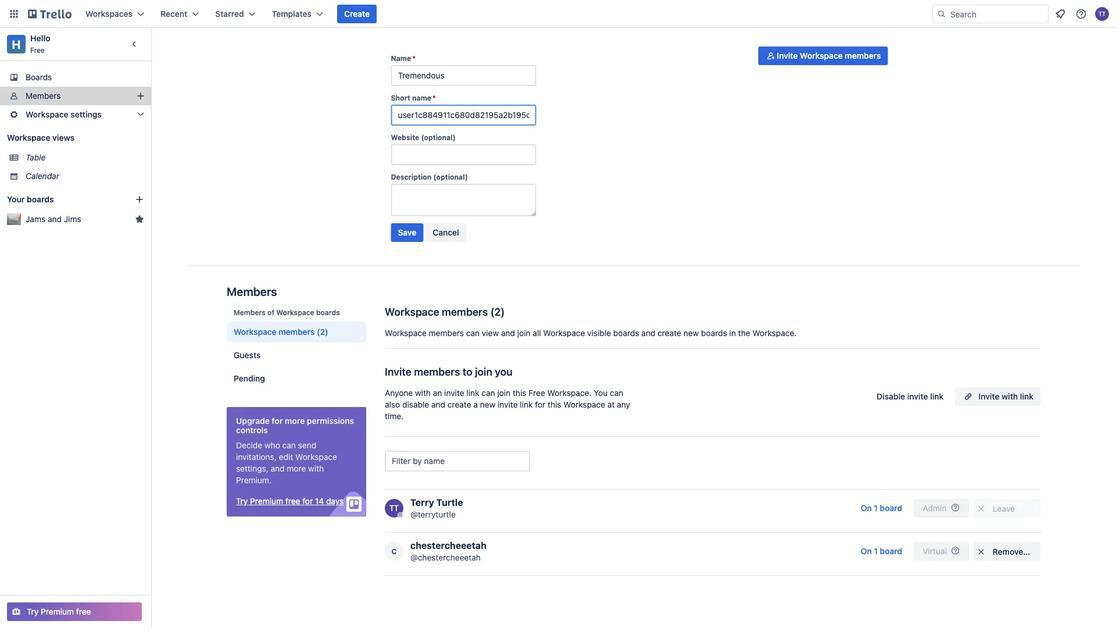 Task type: locate. For each thing, give the bounding box(es) containing it.
1 horizontal spatial invite
[[777, 51, 798, 61]]

* right name
[[413, 54, 416, 62]]

calendar link
[[26, 170, 144, 182]]

invite
[[777, 51, 798, 61], [385, 365, 412, 378], [979, 392, 1000, 401]]

2 horizontal spatial invite
[[908, 392, 929, 401]]

0 horizontal spatial try
[[27, 607, 39, 617]]

0 vertical spatial invite
[[777, 51, 798, 61]]

templates
[[272, 9, 312, 19]]

workspace.
[[753, 328, 797, 338], [548, 388, 592, 398]]

premium
[[250, 497, 283, 506], [41, 607, 74, 617]]

join left all
[[518, 328, 531, 338]]

workspace. left you
[[548, 388, 592, 398]]

controls
[[236, 426, 268, 435]]

board left admin
[[881, 504, 903, 513]]

1 vertical spatial join
[[475, 365, 493, 378]]

invitations,
[[236, 452, 277, 462]]

admin button
[[915, 499, 970, 518]]

workspace settings
[[26, 110, 102, 119]]

0 vertical spatial (optional)
[[421, 133, 456, 141]]

with
[[415, 388, 431, 398], [1002, 392, 1019, 401], [308, 464, 324, 474]]

0 horizontal spatial free
[[76, 607, 91, 617]]

2 horizontal spatial join
[[518, 328, 531, 338]]

1 horizontal spatial this
[[548, 400, 562, 410]]

invite members to join you
[[385, 365, 513, 378]]

workspace inside button
[[801, 51, 843, 61]]

save button
[[391, 223, 424, 242]]

(optional)
[[421, 133, 456, 141], [434, 173, 468, 181]]

0 horizontal spatial for
[[272, 416, 283, 426]]

1 horizontal spatial new
[[684, 328, 700, 338]]

1 vertical spatial on
[[861, 547, 872, 556]]

h link
[[7, 35, 26, 54]]

0 vertical spatial on
[[861, 504, 872, 513]]

time.
[[385, 412, 404, 421]]

on 1 board left virtual
[[861, 547, 903, 556]]

0 vertical spatial 1
[[875, 504, 878, 513]]

join down the you
[[498, 388, 511, 398]]

starred
[[215, 9, 244, 19]]

free
[[30, 46, 45, 54], [529, 388, 546, 398]]

0 vertical spatial members
[[26, 91, 61, 101]]

0 horizontal spatial sm image
[[766, 50, 777, 62]]

2 on from the top
[[861, 547, 872, 556]]

premium for try premium free for 14 days
[[250, 497, 283, 506]]

1 horizontal spatial with
[[415, 388, 431, 398]]

workspace settings button
[[0, 105, 151, 124]]

0 vertical spatial workspace members
[[385, 305, 488, 318]]

on 1 board for terry turtle
[[861, 504, 903, 513]]

boards up (2)
[[316, 308, 340, 316]]

members down boards
[[26, 91, 61, 101]]

this member is an admin of this workspace. image
[[398, 513, 403, 518]]

new left in
[[684, 328, 700, 338]]

(optional) right website
[[421, 133, 456, 141]]

cancel button
[[426, 223, 466, 242]]

0 vertical spatial workspace.
[[753, 328, 797, 338]]

1 horizontal spatial create
[[658, 328, 682, 338]]

jims
[[64, 214, 81, 224]]

the
[[739, 328, 751, 338]]

(optional) for website (optional)
[[421, 133, 456, 141]]

workspace navigation collapse icon image
[[127, 36, 143, 52]]

link inside invite with link 'button'
[[1021, 392, 1034, 401]]

0 vertical spatial try
[[236, 497, 248, 506]]

on 1 board
[[861, 504, 903, 513], [861, 547, 903, 556]]

on 1 board link for terry turtle
[[855, 499, 910, 518]]

1 on from the top
[[861, 504, 872, 513]]

members link
[[0, 87, 151, 105]]

members inside members link
[[26, 91, 61, 101]]

visible
[[588, 328, 611, 338]]

workspace. right 'the'
[[753, 328, 797, 338]]

chestercheeetah @chestercheeetah
[[411, 540, 487, 563]]

1 vertical spatial invite
[[385, 365, 412, 378]]

0 horizontal spatial free
[[30, 46, 45, 54]]

disable
[[403, 400, 429, 410]]

join right to
[[475, 365, 493, 378]]

0 horizontal spatial with
[[308, 464, 324, 474]]

1 vertical spatial workspace.
[[548, 388, 592, 398]]

can
[[467, 328, 480, 338], [482, 388, 495, 398], [610, 388, 624, 398], [283, 441, 296, 450]]

short
[[391, 94, 411, 102]]

invite workspace members
[[777, 51, 882, 61]]

1 vertical spatial workspace members
[[234, 327, 315, 337]]

(2)
[[317, 327, 328, 337]]

invite inside button
[[908, 392, 929, 401]]

1 vertical spatial (optional)
[[434, 173, 468, 181]]

invite right disable on the right bottom of page
[[908, 392, 929, 401]]

sm image for the invite workspace members button
[[766, 50, 777, 62]]

1 vertical spatial *
[[433, 94, 436, 102]]

0 vertical spatial free
[[286, 497, 300, 506]]

2 on 1 board from the top
[[861, 547, 903, 556]]

2 vertical spatial for
[[303, 497, 313, 506]]

2 on 1 board link from the top
[[855, 542, 910, 561]]

0 horizontal spatial new
[[480, 400, 496, 410]]

invite inside button
[[777, 51, 798, 61]]

1 vertical spatial on 1 board link
[[855, 542, 910, 561]]

0 vertical spatial board
[[881, 504, 903, 513]]

virtual
[[923, 547, 948, 556]]

None text field
[[391, 65, 537, 86], [391, 105, 537, 126], [391, 144, 537, 165], [391, 65, 537, 86], [391, 105, 537, 126], [391, 144, 537, 165]]

2 vertical spatial members
[[234, 308, 266, 316]]

on 1 board left admin
[[861, 504, 903, 513]]

1 horizontal spatial for
[[303, 497, 313, 506]]

free inside hello free
[[30, 46, 45, 54]]

1 vertical spatial members
[[227, 284, 277, 298]]

members
[[846, 51, 882, 61], [442, 305, 488, 318], [279, 327, 315, 337], [429, 328, 464, 338], [414, 365, 460, 378]]

members up of
[[227, 284, 277, 298]]

sm image inside 'remove…' link
[[976, 546, 988, 558]]

2 horizontal spatial invite
[[979, 392, 1000, 401]]

board for chestercheeetah
[[881, 547, 903, 556]]

pending link
[[227, 368, 367, 389]]

1 horizontal spatial try
[[236, 497, 248, 506]]

2 horizontal spatial for
[[535, 400, 546, 410]]

1 on 1 board from the top
[[861, 504, 903, 513]]

None text field
[[391, 184, 537, 216]]

sm image
[[766, 50, 777, 62], [976, 546, 988, 558]]

decide
[[236, 441, 262, 450]]

with for anyone
[[415, 388, 431, 398]]

on 1 board link left admin
[[855, 499, 910, 518]]

2 1 from the top
[[875, 547, 878, 556]]

for inside button
[[303, 497, 313, 506]]

create
[[658, 328, 682, 338], [448, 400, 472, 410]]

view
[[482, 328, 499, 338]]

0 vertical spatial for
[[535, 400, 546, 410]]

workspace members left (
[[385, 305, 488, 318]]

0 vertical spatial on 1 board
[[861, 504, 903, 513]]

0 horizontal spatial create
[[448, 400, 472, 410]]

invite right an
[[445, 388, 465, 398]]

0 horizontal spatial invite
[[385, 365, 412, 378]]

0 vertical spatial sm image
[[766, 50, 777, 62]]

2 horizontal spatial with
[[1002, 392, 1019, 401]]

any
[[617, 400, 631, 410]]

0 vertical spatial premium
[[250, 497, 283, 506]]

board
[[881, 504, 903, 513], [881, 547, 903, 556]]

invite right a
[[498, 400, 518, 410]]

1 horizontal spatial invite
[[498, 400, 518, 410]]

1 1 from the top
[[875, 504, 878, 513]]

0 horizontal spatial workspace.
[[548, 388, 592, 398]]

1 vertical spatial board
[[881, 547, 903, 556]]

1 horizontal spatial premium
[[250, 497, 283, 506]]

create inside anyone with an invite link can join this free workspace. you can also disable and create a new invite link for this workspace at any time.
[[448, 400, 472, 410]]

workspace inside anyone with an invite link can join this free workspace. you can also disable and create a new invite link for this workspace at any time.
[[564, 400, 606, 410]]

boards up jams
[[27, 195, 54, 204]]

1 vertical spatial create
[[448, 400, 472, 410]]

for inside anyone with an invite link can join this free workspace. you can also disable and create a new invite link for this workspace at any time.
[[535, 400, 546, 410]]

with inside anyone with an invite link can join this free workspace. you can also disable and create a new invite link for this workspace at any time.
[[415, 388, 431, 398]]

primary element
[[0, 0, 1117, 28]]

boards left in
[[702, 328, 728, 338]]

jams and jims
[[26, 214, 81, 224]]

0 vertical spatial free
[[30, 46, 45, 54]]

0 horizontal spatial premium
[[41, 607, 74, 617]]

on
[[861, 504, 872, 513], [861, 547, 872, 556]]

invite workspace members button
[[759, 47, 889, 65]]

1
[[875, 504, 878, 513], [875, 547, 878, 556]]

invite for invite members to join you
[[385, 365, 412, 378]]

invite for invite with link
[[979, 392, 1000, 401]]

can left the 'view'
[[467, 328, 480, 338]]

1 vertical spatial free
[[529, 388, 546, 398]]

and down an
[[432, 400, 446, 410]]

on 1 board link
[[855, 499, 910, 518], [855, 542, 910, 561]]

terry
[[411, 497, 434, 508]]

0 notifications image
[[1054, 7, 1068, 21]]

more down 'edit'
[[287, 464, 306, 474]]

more up send
[[285, 416, 305, 426]]

can up 'edit'
[[283, 441, 296, 450]]

also
[[385, 400, 400, 410]]

workspace. inside anyone with an invite link can join this free workspace. you can also disable and create a new invite link for this workspace at any time.
[[548, 388, 592, 398]]

you
[[594, 388, 608, 398]]

1 horizontal spatial workspace.
[[753, 328, 797, 338]]

members left of
[[234, 308, 266, 316]]

name *
[[391, 54, 416, 62]]

remove…
[[993, 547, 1031, 557]]

1 vertical spatial premium
[[41, 607, 74, 617]]

2 board from the top
[[881, 547, 903, 556]]

try inside try premium free button
[[27, 607, 39, 617]]

1 board from the top
[[881, 504, 903, 513]]

1 vertical spatial sm image
[[976, 546, 988, 558]]

0 horizontal spatial this
[[513, 388, 527, 398]]

and right the 'view'
[[501, 328, 515, 338]]

and
[[48, 214, 62, 224], [501, 328, 515, 338], [642, 328, 656, 338], [432, 400, 446, 410], [271, 464, 285, 474]]

1 vertical spatial for
[[272, 416, 283, 426]]

1 vertical spatial free
[[76, 607, 91, 617]]

with inside 'button'
[[1002, 392, 1019, 401]]

create
[[344, 9, 370, 19]]

1 for chestercheeetah
[[875, 547, 878, 556]]

sm image inside the invite workspace members button
[[766, 50, 777, 62]]

on 1 board link left virtual
[[855, 542, 910, 561]]

* right the name
[[433, 94, 436, 102]]

1 horizontal spatial free
[[529, 388, 546, 398]]

1 horizontal spatial sm image
[[976, 546, 988, 558]]

2 vertical spatial join
[[498, 388, 511, 398]]

(optional) for description (optional)
[[434, 173, 468, 181]]

(optional) right description
[[434, 173, 468, 181]]

2 vertical spatial invite
[[979, 392, 1000, 401]]

members inside button
[[846, 51, 882, 61]]

free inside anyone with an invite link can join this free workspace. you can also disable and create a new invite link for this workspace at any time.
[[529, 388, 546, 398]]

workspace views
[[7, 133, 75, 143]]

1 for terry turtle
[[875, 504, 878, 513]]

0 vertical spatial on 1 board link
[[855, 499, 910, 518]]

terry turtle (terryturtle) image
[[1096, 7, 1110, 21]]

workspace inside upgrade for more permissions controls decide who can send invitations, edit workspace settings, and more with premium.
[[296, 452, 337, 462]]

1 on 1 board link from the top
[[855, 499, 910, 518]]

a
[[474, 400, 478, 410]]

in
[[730, 328, 737, 338]]

0 vertical spatial new
[[684, 328, 700, 338]]

with inside upgrade for more permissions controls decide who can send invitations, edit workspace settings, and more with premium.
[[308, 464, 324, 474]]

remove… link
[[974, 542, 1041, 561]]

members
[[26, 91, 61, 101], [227, 284, 277, 298], [234, 308, 266, 316]]

1 vertical spatial try
[[27, 607, 39, 617]]

starred button
[[208, 5, 263, 23]]

1 horizontal spatial workspace members
[[385, 305, 488, 318]]

and down 'edit'
[[271, 464, 285, 474]]

create button
[[337, 5, 377, 23]]

calendar
[[26, 171, 59, 181]]

1 vertical spatial on 1 board
[[861, 547, 903, 556]]

0 horizontal spatial *
[[413, 54, 416, 62]]

new right a
[[480, 400, 496, 410]]

terry turtle @terryturtle
[[411, 497, 463, 520]]

send
[[298, 441, 317, 450]]

1 horizontal spatial free
[[286, 497, 300, 506]]

search image
[[938, 9, 947, 19]]

on for chestercheeetah
[[861, 547, 872, 556]]

1 vertical spatial new
[[480, 400, 496, 410]]

and left the jims
[[48, 214, 62, 224]]

workspace members can view and join all workspace visible boards and create new boards in the workspace.
[[385, 328, 797, 338]]

try inside try premium free for 14 days button
[[236, 497, 248, 506]]

add board image
[[135, 195, 144, 204]]

*
[[413, 54, 416, 62], [433, 94, 436, 102]]

1 horizontal spatial join
[[498, 388, 511, 398]]

workspace members down of
[[234, 327, 315, 337]]

board left virtual
[[881, 547, 903, 556]]

1 vertical spatial 1
[[875, 547, 878, 556]]

templates button
[[265, 5, 330, 23]]

invite inside 'button'
[[979, 392, 1000, 401]]



Task type: describe. For each thing, give the bounding box(es) containing it.
premium.
[[236, 476, 272, 485]]

@chestercheeetah
[[411, 553, 481, 563]]

sm image
[[976, 503, 988, 515]]

)
[[501, 305, 505, 318]]

0 vertical spatial this
[[513, 388, 527, 398]]

website
[[391, 133, 420, 141]]

to
[[463, 365, 473, 378]]

sm image for 'remove…' link
[[976, 546, 988, 558]]

14
[[315, 497, 324, 506]]

jams
[[26, 214, 45, 224]]

guests link
[[227, 345, 367, 366]]

organizationdetailform element
[[391, 54, 537, 247]]

back to home image
[[28, 5, 72, 23]]

hello
[[30, 33, 50, 43]]

1 vertical spatial this
[[548, 400, 562, 410]]

0 vertical spatial more
[[285, 416, 305, 426]]

members of workspace boards
[[234, 308, 340, 316]]

on for terry turtle
[[861, 504, 872, 513]]

try premium free for 14 days button
[[236, 496, 344, 507]]

0 vertical spatial join
[[518, 328, 531, 338]]

workspaces button
[[79, 5, 151, 23]]

anyone with an invite link can join this free workspace. you can also disable and create a new invite link for this workspace at any time.
[[385, 388, 631, 421]]

can inside upgrade for more permissions controls decide who can send invitations, edit workspace settings, and more with premium.
[[283, 441, 296, 450]]

with for invite
[[1002, 392, 1019, 401]]

h
[[12, 37, 21, 51]]

try premium free for 14 days
[[236, 497, 344, 506]]

workspace inside popup button
[[26, 110, 68, 119]]

can up at on the right bottom
[[610, 388, 624, 398]]

name
[[391, 54, 411, 62]]

new inside anyone with an invite link can join this free workspace. you can also disable and create a new invite link for this workspace at any time.
[[480, 400, 496, 410]]

(
[[491, 305, 495, 318]]

and right visible
[[642, 328, 656, 338]]

virtual button
[[915, 542, 970, 561]]

for inside upgrade for more permissions controls decide who can send invitations, edit workspace settings, and more with premium.
[[272, 416, 283, 426]]

of
[[268, 308, 275, 316]]

all
[[533, 328, 541, 338]]

try premium free button
[[7, 603, 142, 621]]

Filter by name text field
[[385, 451, 531, 472]]

upgrade for more permissions controls decide who can send invitations, edit workspace settings, and more with premium.
[[236, 416, 354, 485]]

workspaces
[[86, 9, 133, 19]]

hello link
[[30, 33, 50, 43]]

recent button
[[154, 5, 206, 23]]

join inside anyone with an invite link can join this free workspace. you can also disable and create a new invite link for this workspace at any time.
[[498, 388, 511, 398]]

@terryturtle
[[411, 510, 456, 520]]

try for try premium free for 14 days
[[236, 497, 248, 506]]

0 vertical spatial create
[[658, 328, 682, 338]]

anyone
[[385, 388, 413, 398]]

2
[[495, 305, 501, 318]]

you
[[495, 365, 513, 378]]

( 2 )
[[491, 305, 505, 318]]

Search field
[[947, 5, 1049, 23]]

1 horizontal spatial *
[[433, 94, 436, 102]]

leave
[[993, 504, 1016, 514]]

disable
[[877, 392, 906, 401]]

cancel
[[433, 228, 459, 237]]

an
[[433, 388, 442, 398]]

and inside anyone with an invite link can join this free workspace. you can also disable and create a new invite link for this workspace at any time.
[[432, 400, 446, 410]]

settings
[[71, 110, 102, 119]]

boards
[[26, 72, 52, 82]]

boards inside 'element'
[[27, 195, 54, 204]]

admin
[[924, 504, 947, 513]]

try premium free
[[27, 607, 91, 617]]

short name *
[[391, 94, 436, 102]]

description
[[391, 173, 432, 181]]

days
[[326, 497, 344, 506]]

views
[[52, 133, 75, 143]]

link inside disable invite link button
[[931, 392, 944, 401]]

your
[[7, 195, 25, 204]]

your boards with 1 items element
[[7, 193, 118, 207]]

and inside upgrade for more permissions controls decide who can send invitations, edit workspace settings, and more with premium.
[[271, 464, 285, 474]]

table link
[[26, 152, 144, 163]]

1 vertical spatial more
[[287, 464, 306, 474]]

table
[[26, 153, 46, 162]]

chestercheeetah
[[411, 540, 487, 551]]

invite for invite workspace members
[[777, 51, 798, 61]]

name
[[412, 94, 432, 102]]

leave link
[[974, 499, 1041, 518]]

open information menu image
[[1076, 8, 1088, 20]]

turtle
[[437, 497, 463, 508]]

0 horizontal spatial invite
[[445, 388, 465, 398]]

board for terry turtle
[[881, 504, 903, 513]]

jams and jims link
[[26, 214, 130, 225]]

0 horizontal spatial join
[[475, 365, 493, 378]]

on 1 board for chestercheeetah
[[861, 547, 903, 556]]

can down the you
[[482, 388, 495, 398]]

settings,
[[236, 464, 269, 474]]

free for try premium free
[[76, 607, 91, 617]]

hello free
[[30, 33, 50, 54]]

premium for try premium free
[[41, 607, 74, 617]]

edit
[[279, 452, 293, 462]]

c
[[392, 547, 397, 556]]

on 1 board link for chestercheeetah
[[855, 542, 910, 561]]

invite with link
[[979, 392, 1034, 401]]

0 horizontal spatial workspace members
[[234, 327, 315, 337]]

0 vertical spatial *
[[413, 54, 416, 62]]

starred icon image
[[135, 215, 144, 224]]

guests
[[234, 351, 261, 360]]

disable invite link
[[877, 392, 944, 401]]

boards link
[[0, 68, 151, 87]]

recent
[[161, 9, 188, 19]]

your boards
[[7, 195, 54, 204]]

disable invite link button
[[870, 387, 951, 406]]

pending
[[234, 374, 265, 383]]

website (optional)
[[391, 133, 456, 141]]

who
[[265, 441, 280, 450]]

save
[[398, 228, 417, 237]]

try for try premium free
[[27, 607, 39, 617]]

permissions
[[307, 416, 354, 426]]

boards right visible
[[614, 328, 640, 338]]

free for try premium free for 14 days
[[286, 497, 300, 506]]

invite with link button
[[956, 387, 1041, 406]]



Task type: vqa. For each thing, say whether or not it's contained in the screenshot.
ADD in "Link"
no



